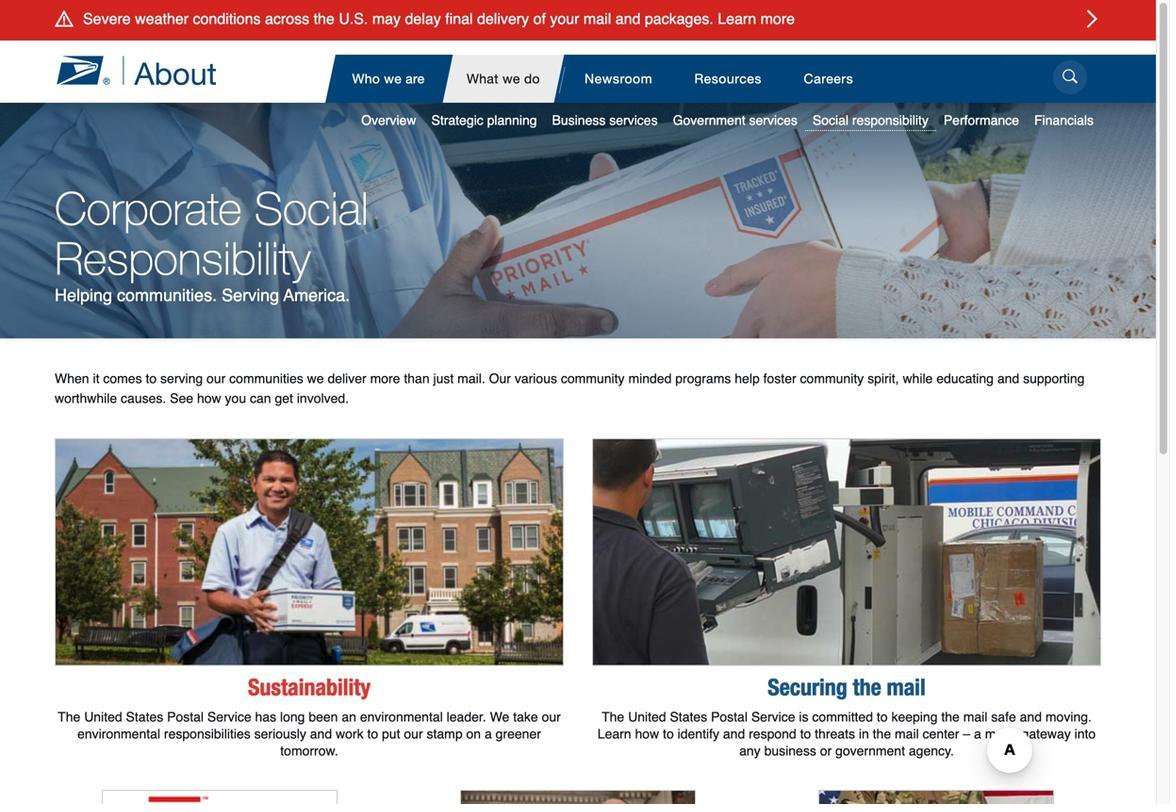 Task type: describe. For each thing, give the bounding box(es) containing it.
performance link
[[936, 103, 1027, 131]]

mail up keeping
[[887, 674, 926, 701]]

long
[[280, 709, 305, 725]]

business services link
[[545, 103, 665, 131]]

business
[[764, 744, 817, 759]]

foster
[[764, 371, 797, 386]]

get
[[275, 391, 293, 406]]

the inside sustainability the united states postal service has long been an environmental leader. we take our environmental responsibilities seriously and work to put our stamp on a greener tomorrow.
[[58, 709, 80, 725]]

a inside the securing the mail the united states postal service is committed to keeping the mail safe and moving. learn how to identify and respond to threats in the mail center – a major gateway into any business or government agency.
[[974, 727, 982, 742]]

sustainability the united states postal service has long been an environmental leader. we take our environmental responsibilities seriously and work to put our stamp on a greener tomorrow.
[[58, 674, 561, 759]]

we for who
[[384, 71, 402, 86]]

overview
[[361, 112, 416, 128]]

u.s.
[[339, 10, 368, 27]]

0 vertical spatial environmental
[[360, 709, 443, 725]]

of
[[533, 10, 546, 27]]

social responsibility
[[813, 112, 929, 128]]

mail.
[[458, 371, 485, 386]]

how inside the securing the mail the united states postal service is committed to keeping the mail safe and moving. learn how to identify and respond to threats in the mail center – a major gateway into any business or government agency.
[[635, 727, 659, 742]]

serving
[[160, 371, 203, 386]]

business services
[[552, 112, 658, 128]]

careers
[[804, 71, 854, 86]]

seriously
[[254, 727, 306, 742]]

toggle search form image
[[1063, 69, 1078, 86]]

responsibility
[[55, 231, 311, 284]]

what we do
[[467, 71, 540, 86]]

securing the mail link
[[592, 674, 1102, 701]]

severe
[[83, 10, 131, 27]]

conditions
[[193, 10, 261, 27]]

government services
[[673, 112, 798, 128]]

in
[[859, 727, 869, 742]]

committed
[[812, 709, 873, 725]]

resources link
[[671, 55, 786, 103]]

when it comes to serving our communities we deliver more than just mail. our various community minded programs help foster community spirit, while educating and supporting worthwhile causes. see how you can get involved.
[[55, 371, 1085, 406]]

sustainability link
[[55, 674, 564, 701]]

identify
[[678, 727, 720, 742]]

our
[[489, 371, 511, 386]]

or
[[820, 744, 832, 759]]

an
[[342, 709, 356, 725]]

to inside sustainability the united states postal service has long been an environmental leader. we take our environmental responsibilities seriously and work to put our stamp on a greener tomorrow.
[[367, 727, 378, 742]]

what we do link
[[443, 55, 564, 103]]

usps about website nameplate image
[[55, 55, 216, 86]]

delay
[[405, 10, 441, 27]]

who we are link
[[328, 55, 449, 103]]

securing
[[768, 674, 848, 701]]

we inside when it comes to serving our communities we deliver more than just mail. our various community minded programs help foster community spirit, while educating and supporting worthwhile causes. see how you can get involved.
[[307, 371, 324, 386]]

united inside sustainability the united states postal service has long been an environmental leader. we take our environmental responsibilities seriously and work to put our stamp on a greener tomorrow.
[[84, 709, 122, 725]]

postmaster image
[[460, 790, 696, 804]]

service inside the securing the mail the united states postal service is committed to keeping the mail safe and moving. learn how to identify and respond to threats in the mail center – a major gateway into any business or government agency.
[[751, 709, 796, 725]]

the up center
[[942, 709, 960, 725]]

government
[[836, 744, 905, 759]]

government
[[673, 112, 746, 128]]

strategic planning link
[[424, 103, 545, 131]]

and left packages.
[[616, 10, 641, 27]]

more inside when it comes to serving our communities we deliver more than just mail. our various community minded programs help foster community spirit, while educating and supporting worthwhile causes. see how you can get involved.
[[370, 371, 400, 386]]

communities.
[[117, 286, 217, 305]]

0 horizontal spatial environmental
[[77, 727, 160, 742]]

gateway
[[1022, 727, 1071, 742]]

postal inside the securing the mail the united states postal service is committed to keeping the mail safe and moving. learn how to identify and respond to threats in the mail center – a major gateway into any business or government agency.
[[711, 709, 748, 725]]

social responsibility link
[[805, 103, 936, 131]]

programs
[[675, 371, 731, 386]]

who we are
[[352, 71, 425, 86]]

communities
[[229, 371, 303, 386]]

mail down keeping
[[895, 727, 919, 742]]

service inside sustainability the united states postal service has long been an environmental leader. we take our environmental responsibilities seriously and work to put our stamp on a greener tomorrow.
[[207, 709, 251, 725]]

strategic
[[431, 112, 484, 128]]

threats
[[815, 727, 855, 742]]

we for what
[[503, 71, 520, 86]]

1 horizontal spatial more
[[761, 10, 795, 27]]

america.
[[284, 286, 350, 305]]

keeping
[[892, 709, 938, 725]]

moving.
[[1046, 709, 1092, 725]]

states inside the securing the mail the united states postal service is committed to keeping the mail safe and moving. learn how to identify and respond to threats in the mail center – a major gateway into any business or government agency.
[[670, 709, 707, 725]]

leader.
[[447, 709, 486, 725]]

and up gateway
[[1020, 709, 1042, 725]]

tomorrow.
[[280, 744, 338, 759]]

final
[[445, 10, 473, 27]]

supporting
[[1023, 371, 1085, 386]]

while
[[903, 371, 933, 386]]

worthwhile
[[55, 391, 117, 406]]

and up any
[[723, 727, 745, 742]]

deliver
[[328, 371, 367, 386]]

has
[[255, 709, 276, 725]]

carrier holding package image
[[55, 438, 564, 666]]

1 vertical spatial our
[[542, 709, 561, 725]]

into
[[1075, 727, 1096, 742]]

what
[[467, 71, 499, 86]]

newsroom link
[[561, 55, 677, 103]]



Task type: locate. For each thing, give the bounding box(es) containing it.
to
[[146, 371, 157, 386], [877, 709, 888, 725], [367, 727, 378, 742], [663, 727, 674, 742], [800, 727, 811, 742]]

0 horizontal spatial our
[[207, 371, 226, 386]]

to left identify
[[663, 727, 674, 742]]

stamp
[[427, 727, 463, 742]]

our right take
[[542, 709, 561, 725]]

the inside the securing the mail the united states postal service is committed to keeping the mail safe and moving. learn how to identify and respond to threats in the mail center – a major gateway into any business or government agency.
[[602, 709, 625, 725]]

across
[[265, 10, 309, 27]]

0 vertical spatial more
[[761, 10, 795, 27]]

educating
[[937, 371, 994, 386]]

we inside 'link'
[[384, 71, 402, 86]]

severe weather conditions across the u.s. may delay final delivery of your mail and packages. learn more link
[[83, 4, 1083, 34]]

is
[[799, 709, 809, 725]]

financials link
[[1027, 103, 1102, 131]]

the
[[314, 10, 335, 27], [853, 674, 881, 701], [942, 709, 960, 725], [873, 727, 891, 742]]

service up the respond
[[751, 709, 796, 725]]

work
[[336, 727, 364, 742]]

learn right packages.
[[718, 10, 756, 27]]

1 united from the left
[[84, 709, 122, 725]]

to up the causes.
[[146, 371, 157, 386]]

safe
[[991, 709, 1016, 725]]

1 horizontal spatial learn
[[718, 10, 756, 27]]

1 vertical spatial social
[[254, 181, 369, 235]]

and down the 'been' at the bottom
[[310, 727, 332, 742]]

united
[[84, 709, 122, 725], [628, 709, 666, 725]]

environmental
[[360, 709, 443, 725], [77, 727, 160, 742]]

2 a from the left
[[974, 727, 982, 742]]

to left keeping
[[877, 709, 888, 725]]

take
[[513, 709, 538, 725]]

a
[[485, 727, 492, 742], [974, 727, 982, 742]]

severe weather conditions across the u.s. may delay final delivery of your mail and packages. learn more
[[83, 10, 795, 27]]

0 horizontal spatial united
[[84, 709, 122, 725]]

1 states from the left
[[126, 709, 163, 725]]

1 horizontal spatial environmental
[[360, 709, 443, 725]]

your
[[550, 10, 580, 27]]

mail up – on the right bottom
[[964, 709, 988, 725]]

2 states from the left
[[670, 709, 707, 725]]

our inside when it comes to serving our communities we deliver more than just mail. our various community minded programs help foster community spirit, while educating and supporting worthwhile causes. see how you can get involved.
[[207, 371, 226, 386]]

0 horizontal spatial the
[[58, 709, 80, 725]]

1 horizontal spatial the
[[602, 709, 625, 725]]

a right on
[[485, 727, 492, 742]]

1 horizontal spatial a
[[974, 727, 982, 742]]

1 horizontal spatial service
[[751, 709, 796, 725]]

we left "do"
[[503, 71, 520, 86]]

weather
[[135, 10, 189, 27]]

0 horizontal spatial postal
[[167, 709, 204, 725]]

0 horizontal spatial services
[[609, 112, 658, 128]]

newsroom
[[585, 71, 653, 86]]

mail inside severe weather conditions across the u.s. may delay final delivery of your mail and packages. learn more link
[[584, 10, 611, 27]]

social up america.
[[254, 181, 369, 235]]

2 horizontal spatial we
[[503, 71, 520, 86]]

a right – on the right bottom
[[974, 727, 982, 742]]

and inside when it comes to serving our communities we deliver more than just mail. our various community minded programs help foster community spirit, while educating and supporting worthwhile causes. see how you can get involved.
[[998, 371, 1020, 386]]

community left spirit,
[[800, 371, 864, 386]]

major
[[985, 727, 1018, 742]]

we left are on the top left
[[384, 71, 402, 86]]

1 horizontal spatial postal
[[711, 709, 748, 725]]

0 horizontal spatial community
[[561, 371, 625, 386]]

1 horizontal spatial services
[[749, 112, 798, 128]]

0 vertical spatial social
[[813, 112, 849, 128]]

the left u.s.
[[314, 10, 335, 27]]

been
[[309, 709, 338, 725]]

careers link
[[780, 55, 878, 103]]

environmental up put on the bottom
[[360, 709, 443, 725]]

social
[[813, 112, 849, 128], [254, 181, 369, 235]]

center
[[923, 727, 960, 742]]

how inside when it comes to serving our communities we deliver more than just mail. our various community minded programs help foster community spirit, while educating and supporting worthwhile causes. see how you can get involved.
[[197, 391, 221, 406]]

2 united from the left
[[628, 709, 666, 725]]

you
[[225, 391, 246, 406]]

to inside when it comes to serving our communities we deliver more than just mail. our various community minded programs help foster community spirit, while educating and supporting worthwhile causes. see how you can get involved.
[[146, 371, 157, 386]]

environmental left 'responsibilities'
[[77, 727, 160, 742]]

0 vertical spatial how
[[197, 391, 221, 406]]

mail
[[584, 10, 611, 27], [887, 674, 926, 701], [964, 709, 988, 725], [895, 727, 919, 742]]

resources
[[695, 71, 762, 86]]

2 community from the left
[[800, 371, 864, 386]]

serving
[[222, 286, 279, 305]]

1 horizontal spatial social
[[813, 112, 849, 128]]

to left put on the bottom
[[367, 727, 378, 742]]

community right the various
[[561, 371, 625, 386]]

our right put on the bottom
[[404, 727, 423, 742]]

can
[[250, 391, 271, 406]]

the
[[58, 709, 80, 725], [602, 709, 625, 725]]

1 horizontal spatial united
[[628, 709, 666, 725]]

any
[[739, 744, 761, 759]]

1 vertical spatial environmental
[[77, 727, 160, 742]]

see
[[170, 391, 193, 406]]

0 horizontal spatial more
[[370, 371, 400, 386]]

1 vertical spatial learn
[[598, 727, 631, 742]]

0 horizontal spatial learn
[[598, 727, 631, 742]]

2 service from the left
[[751, 709, 796, 725]]

to down is
[[800, 727, 811, 742]]

states inside sustainability the united states postal service has long been an environmental leader. we take our environmental responsibilities seriously and work to put our stamp on a greener tomorrow.
[[126, 709, 163, 725]]

united inside the securing the mail the united states postal service is committed to keeping the mail safe and moving. learn how to identify and respond to threats in the mail center – a major gateway into any business or government agency.
[[628, 709, 666, 725]]

when
[[55, 371, 89, 386]]

learn up postmaster image
[[598, 727, 631, 742]]

0 vertical spatial our
[[207, 371, 226, 386]]

1 horizontal spatial how
[[635, 727, 659, 742]]

various
[[515, 371, 557, 386]]

mail right your
[[584, 10, 611, 27]]

more left than
[[370, 371, 400, 386]]

worker scanning package image
[[592, 438, 1102, 666]]

1 services from the left
[[609, 112, 658, 128]]

strategic planning
[[431, 112, 537, 128]]

1 a from the left
[[485, 727, 492, 742]]

put
[[382, 727, 400, 742]]

1 community from the left
[[561, 371, 625, 386]]

learn inside the securing the mail the united states postal service is committed to keeping the mail safe and moving. learn how to identify and respond to threats in the mail center – a major gateway into any business or government agency.
[[598, 727, 631, 742]]

postal inside sustainability the united states postal service has long been an environmental leader. we take our environmental responsibilities seriously and work to put our stamp on a greener tomorrow.
[[167, 709, 204, 725]]

services down newsroom link
[[609, 112, 658, 128]]

planning
[[487, 112, 537, 128]]

service up 'responsibilities'
[[207, 709, 251, 725]]

financials
[[1035, 112, 1094, 128]]

respond
[[749, 727, 797, 742]]

causes.
[[121, 391, 166, 406]]

responsibility
[[852, 112, 929, 128]]

do
[[524, 71, 540, 86]]

a inside sustainability the united states postal service has long been an environmental leader. we take our environmental responsibilities seriously and work to put our stamp on a greener tomorrow.
[[485, 727, 492, 742]]

securing the mail the united states postal service is committed to keeping the mail safe and moving. learn how to identify and respond to threats in the mail center – a major gateway into any business or government agency.
[[598, 674, 1096, 759]]

social inside social responsibility link
[[813, 112, 849, 128]]

the right in
[[873, 727, 891, 742]]

are
[[406, 71, 425, 86]]

0 horizontal spatial how
[[197, 391, 221, 406]]

spirit,
[[868, 371, 899, 386]]

1 horizontal spatial states
[[670, 709, 707, 725]]

services down resources link
[[749, 112, 798, 128]]

–
[[963, 727, 971, 742]]

it
[[93, 371, 99, 386]]

comes
[[103, 371, 142, 386]]

1 horizontal spatial we
[[384, 71, 402, 86]]

social down careers link
[[813, 112, 849, 128]]

how left 'you'
[[197, 391, 221, 406]]

than
[[404, 371, 430, 386]]

more up resources
[[761, 10, 795, 27]]

and inside sustainability the united states postal service has long been an environmental leader. we take our environmental responsibilities seriously and work to put our stamp on a greener tomorrow.
[[310, 727, 332, 742]]

0 horizontal spatial states
[[126, 709, 163, 725]]

postal up 'responsibilities'
[[167, 709, 204, 725]]

postal up identify
[[711, 709, 748, 725]]

how
[[197, 391, 221, 406], [635, 727, 659, 742]]

more
[[761, 10, 795, 27], [370, 371, 400, 386]]

1 horizontal spatial community
[[800, 371, 864, 386]]

services
[[609, 112, 658, 128], [749, 112, 798, 128]]

the up committed
[[853, 674, 881, 701]]

services for government services
[[749, 112, 798, 128]]

1 postal from the left
[[167, 709, 204, 725]]

on
[[466, 727, 481, 742]]

1 horizontal spatial our
[[404, 727, 423, 742]]

services for business services
[[609, 112, 658, 128]]

2 services from the left
[[749, 112, 798, 128]]

packages.
[[645, 10, 714, 27]]

postal customer council logo image
[[102, 790, 338, 804]]

we up 'involved.' at left
[[307, 371, 324, 386]]

minded
[[629, 371, 672, 386]]

0 horizontal spatial social
[[254, 181, 369, 235]]

corporate social responsibility helping communities. serving america.
[[55, 181, 369, 305]]

1 service from the left
[[207, 709, 251, 725]]

the inside severe weather conditions across the u.s. may delay final delivery of your mail and packages. learn more link
[[314, 10, 335, 27]]

1 vertical spatial how
[[635, 727, 659, 742]]

0 horizontal spatial service
[[207, 709, 251, 725]]

0 vertical spatial learn
[[718, 10, 756, 27]]

may
[[372, 10, 401, 27]]

2 vertical spatial our
[[404, 727, 423, 742]]

2 horizontal spatial our
[[542, 709, 561, 725]]

helping
[[55, 286, 112, 305]]

help
[[735, 371, 760, 386]]

how left identify
[[635, 727, 659, 742]]

and right educating
[[998, 371, 1020, 386]]

social inside corporate social responsibility helping communities. serving america.
[[254, 181, 369, 235]]

we
[[384, 71, 402, 86], [503, 71, 520, 86], [307, 371, 324, 386]]

1 vertical spatial more
[[370, 371, 400, 386]]

1 the from the left
[[58, 709, 80, 725]]

agency.
[[909, 744, 954, 759]]

our up 'you'
[[207, 371, 226, 386]]

delivery
[[477, 10, 529, 27]]

2 postal from the left
[[711, 709, 748, 725]]

greener
[[496, 727, 541, 742]]

who
[[352, 71, 380, 86]]

our
[[207, 371, 226, 386], [542, 709, 561, 725], [404, 727, 423, 742]]

0 horizontal spatial a
[[485, 727, 492, 742]]

2 the from the left
[[602, 709, 625, 725]]

military member holding a priority mail box image
[[819, 790, 1054, 804]]

sustainability
[[248, 674, 371, 701]]

0 horizontal spatial we
[[307, 371, 324, 386]]



Task type: vqa. For each thing, say whether or not it's contained in the screenshot.
the left we
yes



